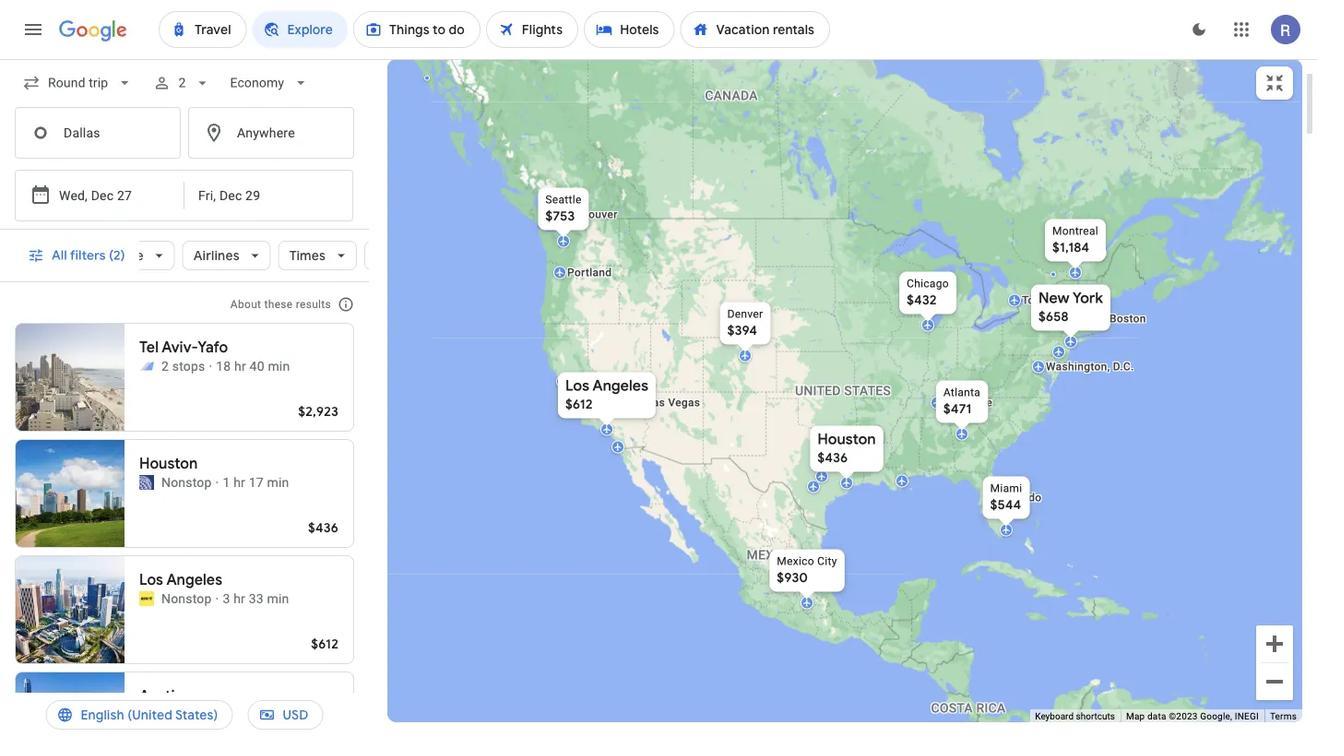 Task type: locate. For each thing, give the bounding box(es) containing it.
2 vertical spatial  image
[[215, 706, 219, 724]]

3 nonstop from the top
[[161, 707, 212, 722]]

min
[[268, 358, 290, 374], [267, 475, 289, 490], [267, 591, 289, 606], [260, 707, 282, 722]]

2 1 from the top
[[223, 707, 230, 722]]

new york $658
[[1039, 289, 1103, 325]]

394 US dollars text field
[[727, 322, 758, 339]]

english (united states)
[[81, 707, 218, 723]]

1 for houston
[[223, 475, 230, 490]]

costa rica
[[931, 700, 1006, 716]]

houston for houston $436
[[818, 430, 876, 449]]

price
[[113, 247, 144, 264]]

1 horizontal spatial 436 us dollars text field
[[818, 450, 848, 466]]

about these results image
[[324, 282, 368, 327]]

hr left 17
[[234, 475, 245, 490]]

angeles inside los angeles $612
[[593, 376, 649, 395]]

min right 33
[[267, 591, 289, 606]]

612 US dollars text field
[[565, 396, 593, 413], [311, 636, 339, 652]]

houston down united states
[[818, 430, 876, 449]]

0 horizontal spatial angeles
[[166, 571, 222, 589]]

0 vertical spatial los
[[565, 376, 589, 395]]

1 vertical spatial los
[[139, 571, 163, 589]]

1 horizontal spatial los
[[565, 376, 589, 395]]

duration, not selected image
[[365, 233, 461, 278]]

san
[[570, 375, 590, 388]]

atlanta $471
[[944, 386, 981, 417]]

658 US dollars text field
[[1039, 309, 1069, 325]]

mexico for mexico city $930
[[777, 555, 815, 568]]

$612 up usd button
[[311, 636, 339, 652]]

nonstop down austin at the left of page
[[161, 707, 212, 722]]

1 nonstop from the top
[[161, 475, 212, 490]]

0 vertical spatial 2
[[178, 75, 186, 90]]

436 US dollars text field
[[818, 450, 848, 466], [308, 519, 339, 536]]

angeles for los angeles $612
[[593, 376, 649, 395]]

map region
[[195, 0, 1317, 737]]

keyboard
[[1035, 711, 1074, 722]]

1 vertical spatial $612
[[311, 636, 339, 652]]

0 horizontal spatial houston
[[139, 454, 198, 473]]

1 vertical spatial 436 us dollars text field
[[308, 519, 339, 536]]

hr
[[234, 358, 246, 374], [234, 475, 245, 490], [234, 591, 245, 606], [234, 707, 245, 722]]

1 vertical spatial 1
[[223, 707, 230, 722]]

google,
[[1200, 711, 1233, 722]]

1
[[223, 475, 230, 490], [223, 707, 230, 722]]

houston
[[818, 430, 876, 449], [139, 454, 198, 473]]

inegi
[[1235, 711, 1259, 722]]

hr for houston
[[234, 475, 245, 490]]

nonstop right 'united' 'icon'
[[161, 475, 212, 490]]

0 vertical spatial nonstop
[[161, 475, 212, 490]]

times
[[290, 247, 326, 264]]

times button
[[279, 233, 358, 278]]

los angeles
[[139, 571, 222, 589]]

vancouver
[[563, 208, 618, 221]]

1  image from the top
[[215, 473, 219, 492]]

min right 7
[[260, 707, 282, 722]]

0 horizontal spatial 612 us dollars text field
[[311, 636, 339, 652]]

seattle $753
[[546, 193, 582, 225]]

2 stops
[[161, 358, 205, 374]]

0 vertical spatial  image
[[215, 473, 219, 492]]

None field
[[15, 66, 141, 100], [223, 66, 317, 100], [15, 66, 141, 100], [223, 66, 317, 100]]

 image left 1 hr 17 min
[[215, 473, 219, 492]]

$612
[[565, 396, 593, 413], [311, 636, 339, 652]]

hr right 3 at the bottom left of page
[[234, 591, 245, 606]]

states)
[[175, 707, 218, 723]]

houston inside map region
[[818, 430, 876, 449]]

$436
[[818, 450, 848, 466], [308, 519, 339, 536]]

753 US dollars text field
[[546, 208, 575, 225]]

min right 40
[[268, 358, 290, 374]]

map data ©2023 google, inegi
[[1126, 711, 1259, 722]]

1 left 17
[[223, 475, 230, 490]]

0 vertical spatial $612
[[565, 396, 593, 413]]

612 us dollars text field down "san"
[[565, 396, 593, 413]]

mexico for mexico
[[747, 547, 796, 563]]

1 horizontal spatial $436
[[818, 450, 848, 466]]

1 for austin
[[223, 707, 230, 722]]

0 vertical spatial $436
[[818, 450, 848, 466]]

1184 US dollars text field
[[1053, 239, 1090, 256]]

3
[[223, 591, 230, 606]]

3  image from the top
[[215, 706, 219, 724]]

d.c.
[[1113, 360, 1134, 373]]

min right 17
[[267, 475, 289, 490]]

hr left 7
[[234, 707, 245, 722]]

0 vertical spatial 612 us dollars text field
[[565, 396, 593, 413]]

1 1 from the top
[[223, 475, 230, 490]]

las vegas
[[647, 396, 700, 409]]

 image
[[215, 473, 219, 492], [215, 589, 219, 608], [215, 706, 219, 724]]

los for los angeles $612
[[565, 376, 589, 395]]

0 horizontal spatial los
[[139, 571, 163, 589]]

mexico up $930 text field
[[747, 547, 796, 563]]

1 horizontal spatial 612 us dollars text field
[[565, 396, 593, 413]]

0 horizontal spatial 2
[[161, 358, 169, 374]]

0 horizontal spatial $436
[[308, 519, 339, 536]]

$2,923
[[298, 403, 339, 420]]

houston for houston
[[139, 454, 198, 473]]

Return text field
[[198, 171, 291, 220]]

all filters (2)
[[52, 247, 125, 264]]

1 hr 7 min
[[223, 707, 282, 722]]

2  image from the top
[[215, 589, 219, 608]]

1 horizontal spatial $612
[[565, 396, 593, 413]]

2 nonstop from the top
[[161, 591, 212, 606]]

930 US dollars text field
[[777, 570, 808, 586]]

washington, d.c.
[[1046, 360, 1134, 373]]

air canada, lufthansa, and united image
[[139, 359, 154, 374]]

united
[[795, 383, 841, 398]]

$612 inside los angeles $612
[[565, 396, 593, 413]]

change appearance image
[[1177, 7, 1221, 52]]

hr right 18
[[234, 358, 246, 374]]

chicago
[[907, 277, 949, 290]]

miami
[[990, 482, 1023, 495]]

chicago $432
[[907, 277, 949, 309]]

©2023
[[1169, 711, 1198, 722]]

 image left the 1 hr 7 min at the left
[[215, 706, 219, 724]]

angeles
[[593, 376, 649, 395], [166, 571, 222, 589]]

montreal $1,184
[[1053, 225, 1099, 256]]

1 vertical spatial 612 us dollars text field
[[311, 636, 339, 652]]

about
[[230, 298, 261, 311]]

austin
[[139, 687, 184, 706]]

0 vertical spatial houston
[[818, 430, 876, 449]]

1 vertical spatial angeles
[[166, 571, 222, 589]]

2 inside popup button
[[178, 75, 186, 90]]

0 vertical spatial angeles
[[593, 376, 649, 395]]

nonstop for houston
[[161, 475, 212, 490]]

18 hr 40 min
[[216, 358, 290, 374]]

(united
[[127, 707, 172, 723]]

las
[[647, 396, 665, 409]]

1 vertical spatial  image
[[215, 589, 219, 608]]

1 vertical spatial houston
[[139, 454, 198, 473]]

$1,184
[[1053, 239, 1090, 256]]

17
[[249, 475, 264, 490]]

None text field
[[15, 107, 181, 159]]

 image for houston
[[215, 473, 219, 492]]

612 us dollars text field up usd button
[[311, 636, 339, 652]]

main menu image
[[22, 18, 44, 41]]

min for austin
[[260, 707, 282, 722]]

1 vertical spatial 2
[[161, 358, 169, 374]]

york
[[1073, 289, 1103, 308]]

 image
[[209, 357, 212, 375]]

$394
[[727, 322, 758, 339]]

mexico city $930
[[777, 555, 837, 586]]

1 left 7
[[223, 707, 230, 722]]

stops
[[172, 358, 205, 374]]

1 horizontal spatial angeles
[[593, 376, 649, 395]]

0 vertical spatial 1
[[223, 475, 230, 490]]

los inside los angeles $612
[[565, 376, 589, 395]]

houston up 'united' 'icon'
[[139, 454, 198, 473]]

aviv-
[[162, 338, 198, 357]]

 image left 3 at the bottom left of page
[[215, 589, 219, 608]]

mexico inside "mexico city $930"
[[777, 555, 815, 568]]

all
[[52, 247, 67, 264]]

los up spirit image
[[139, 571, 163, 589]]

 image for los angeles
[[215, 589, 219, 608]]

2 vertical spatial nonstop
[[161, 707, 212, 722]]

$612 down "san"
[[565, 396, 593, 413]]

mexico up the $930
[[777, 555, 815, 568]]

filters
[[70, 247, 106, 264]]

1 horizontal spatial houston
[[818, 430, 876, 449]]

0 vertical spatial 436 us dollars text field
[[818, 450, 848, 466]]

yafo
[[198, 338, 228, 357]]

2
[[178, 75, 186, 90], [161, 358, 169, 374]]

1 vertical spatial nonstop
[[161, 591, 212, 606]]

los
[[565, 376, 589, 395], [139, 571, 163, 589]]

denver $394
[[727, 308, 763, 339]]

los left francisco
[[565, 376, 589, 395]]

min for los angeles
[[267, 591, 289, 606]]

nonstop down los angeles
[[161, 591, 212, 606]]

1 horizontal spatial 2
[[178, 75, 186, 90]]

544 US dollars text field
[[990, 497, 1022, 513]]



Task type: describe. For each thing, give the bounding box(es) containing it.
canada
[[705, 88, 758, 103]]

nashville
[[945, 396, 993, 409]]

english
[[81, 707, 124, 723]]

portland
[[567, 266, 612, 279]]

houston $436
[[818, 430, 876, 466]]

angeles for los angeles
[[166, 571, 222, 589]]

toronto
[[1022, 294, 1062, 307]]

francisco
[[593, 375, 644, 388]]

washington,
[[1046, 360, 1110, 373]]

471 US dollars text field
[[944, 401, 972, 417]]

these
[[264, 298, 293, 311]]

airlines
[[194, 247, 240, 264]]

40
[[250, 358, 265, 374]]

3 hr 33 min
[[223, 591, 289, 606]]

boston
[[1110, 312, 1146, 325]]

tel
[[139, 338, 159, 357]]

hr for los angeles
[[234, 591, 245, 606]]

english (united states) button
[[46, 693, 233, 737]]

rica
[[976, 700, 1006, 716]]

1 hr 17 min
[[223, 475, 289, 490]]

hr for tel aviv-yafo
[[234, 358, 246, 374]]

7
[[249, 707, 256, 722]]

denver
[[727, 308, 763, 321]]

orlando
[[1001, 491, 1042, 504]]

atlanta
[[944, 386, 981, 399]]

airlines button
[[183, 233, 271, 278]]

$436 inside houston $436
[[818, 450, 848, 466]]

2 for 2
[[178, 75, 186, 90]]

usd button
[[248, 693, 323, 737]]

nonstop for los angeles
[[161, 591, 212, 606]]

results
[[296, 298, 331, 311]]

Where to? text field
[[188, 107, 354, 159]]

states
[[844, 383, 891, 398]]

view smaller map image
[[1264, 72, 1286, 94]]

18
[[216, 358, 231, 374]]

spirit image
[[139, 591, 154, 606]]

$471
[[944, 401, 972, 417]]

432 US dollars text field
[[907, 292, 937, 309]]

1 vertical spatial $436
[[308, 519, 339, 536]]

seattle
[[546, 193, 582, 206]]

united states
[[795, 383, 891, 398]]

min for houston
[[267, 475, 289, 490]]

0 horizontal spatial 436 us dollars text field
[[308, 519, 339, 536]]

nonstop for austin
[[161, 707, 212, 722]]

terms
[[1270, 711, 1297, 722]]

2923 US dollars text field
[[298, 403, 339, 420]]

terms link
[[1270, 711, 1297, 722]]

2 for 2 stops
[[161, 358, 169, 374]]

miami $544
[[990, 482, 1023, 513]]

los for los angeles
[[139, 571, 163, 589]]

about these results
[[230, 298, 331, 311]]

city
[[818, 555, 837, 568]]

los angeles $612
[[565, 376, 649, 413]]

$544
[[990, 497, 1022, 513]]

montreal
[[1053, 225, 1099, 238]]

map
[[1126, 711, 1145, 722]]

33
[[249, 591, 264, 606]]

(2)
[[109, 247, 125, 264]]

 image for austin
[[215, 706, 219, 724]]

keyboard shortcuts
[[1035, 711, 1115, 722]]

min for tel aviv-yafo
[[268, 358, 290, 374]]

tel aviv-yafo
[[139, 338, 228, 357]]

usd
[[283, 707, 309, 723]]

american image
[[139, 708, 154, 722]]

hr for austin
[[234, 707, 245, 722]]

data
[[1148, 711, 1167, 722]]

keyboard shortcuts button
[[1035, 710, 1115, 723]]

Departure text field
[[59, 171, 144, 220]]

2 button
[[145, 61, 219, 105]]

$753
[[546, 208, 575, 225]]

0 horizontal spatial $612
[[311, 636, 339, 652]]

$432
[[907, 292, 937, 309]]

shortcuts
[[1076, 711, 1115, 722]]

united image
[[139, 475, 154, 490]]

all filters (2) button
[[17, 233, 140, 278]]

$658
[[1039, 309, 1069, 325]]

$930
[[777, 570, 808, 586]]

costa
[[931, 700, 973, 716]]

san francisco
[[570, 375, 644, 388]]

new
[[1039, 289, 1070, 308]]

filters form
[[0, 59, 369, 230]]

vegas
[[668, 396, 700, 409]]

loading results progress bar
[[0, 59, 1317, 63]]

price button
[[102, 233, 175, 278]]



Task type: vqa. For each thing, say whether or not it's contained in the screenshot.
left to
no



